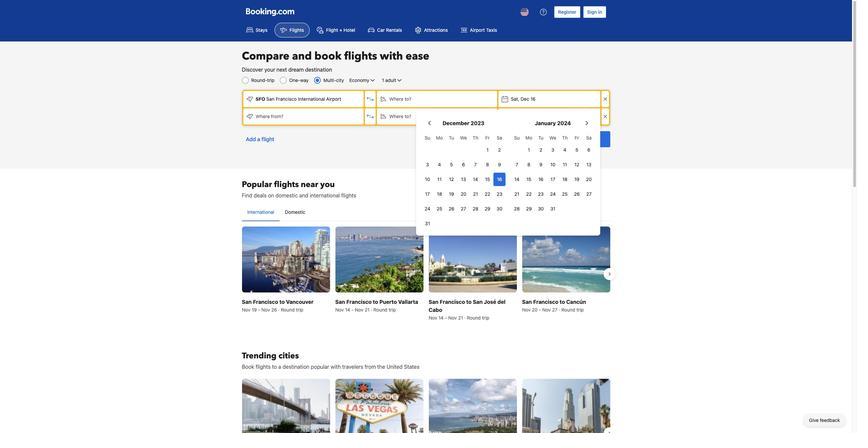Task type: vqa. For each thing, say whether or not it's contained in the screenshot.


Task type: describe. For each thing, give the bounding box(es) containing it.
on
[[268, 193, 274, 199]]

compare and book flights with ease discover your next dream destination
[[242, 49, 429, 73]]

give feedback button
[[804, 415, 845, 427]]

multi-city
[[323, 77, 344, 83]]

27 inside san francisco to cancún nov 20 - nov 27 · round trip
[[552, 307, 558, 313]]

13 December 2023 checkbox
[[458, 173, 470, 186]]

11 December 2023 checkbox
[[434, 173, 446, 186]]

popular
[[242, 179, 272, 190]]

january
[[535, 120, 556, 126]]

1 horizontal spatial 10
[[550, 162, 555, 167]]

add a flight
[[246, 136, 274, 142]]

francisco for san francisco to cancún
[[533, 299, 558, 305]]

register
[[558, 9, 576, 15]]

popular
[[311, 364, 329, 370]]

10 January 2024 checkbox
[[547, 158, 559, 171]]

4 for 4 option at the top of page
[[563, 147, 566, 153]]

12 January 2024 checkbox
[[571, 158, 583, 171]]

cancún
[[566, 299, 586, 305]]

24 December 2023 checkbox
[[422, 202, 434, 216]]

deals
[[254, 193, 267, 199]]

taxis
[[486, 27, 497, 33]]

trip inside the san francisco to san josé del cabo nov 14 - nov 21 · round trip
[[482, 315, 489, 321]]

14 inside the san francisco to san josé del cabo nov 14 - nov 21 · round trip
[[439, 315, 444, 321]]

12 for 12 january 2024 option
[[574, 162, 579, 167]]

30 for the 30 checkbox at top
[[497, 206, 502, 212]]

book
[[242, 364, 254, 370]]

tab list containing international
[[242, 204, 610, 222]]

where for "where from?" dropdown button
[[256, 114, 270, 119]]

tu for january
[[538, 135, 544, 141]]

sa for 2024
[[586, 135, 592, 141]]

next
[[277, 67, 287, 73]]

round-trip
[[251, 77, 275, 83]]

sfo san francisco international airport
[[256, 96, 341, 102]]

destination inside compare and book flights with ease discover your next dream destination
[[305, 67, 332, 73]]

states
[[404, 364, 419, 370]]

near
[[301, 179, 318, 190]]

register link
[[554, 6, 581, 18]]

trip down your on the left top of page
[[267, 77, 275, 83]]

city
[[336, 77, 344, 83]]

23 January 2024 checkbox
[[535, 187, 547, 201]]

stays link
[[241, 23, 273, 37]]

francisco for san francisco to vancouver
[[253, 299, 278, 305]]

4 December 2023 checkbox
[[434, 158, 446, 171]]

we for december
[[460, 135, 467, 141]]

add a flight button
[[242, 131, 278, 147]]

san francisco to san josé del cabo image
[[429, 227, 517, 293]]

adult
[[385, 77, 396, 83]]

22 January 2024 checkbox
[[523, 187, 535, 201]]

and inside the popular flights near you find deals on domestic and international flights
[[299, 193, 308, 199]]

7 for 7 checkbox
[[474, 162, 477, 167]]

hotel
[[344, 27, 355, 33]]

14 inside 14 january 2024 checkbox
[[514, 176, 519, 182]]

a inside trending cities book flights to a destination popular with travelers from the united states
[[278, 364, 281, 370]]

round inside san francisco to cancún nov 20 - nov 27 · round trip
[[561, 307, 575, 313]]

14 December 2023 checkbox
[[470, 173, 482, 186]]

las vegas, united states of america image
[[335, 379, 423, 433]]

fr for 2024
[[575, 135, 579, 141]]

2023
[[471, 120, 484, 126]]

15 for 15 january 2024 option
[[526, 176, 531, 182]]

san francisco to vancouver nov 19 - nov 26 · round trip
[[242, 299, 314, 313]]

22 for 22 january 2024 checkbox
[[526, 191, 532, 197]]

21 inside checkbox
[[473, 191, 478, 197]]

airport taxis
[[470, 27, 497, 33]]

6 December 2023 checkbox
[[458, 158, 470, 171]]

25 January 2024 checkbox
[[559, 187, 571, 201]]

20 for 20 january 2024 option
[[586, 176, 592, 182]]

5 December 2023 checkbox
[[446, 158, 458, 171]]

· inside 'san francisco to vancouver nov 19 - nov 26 · round trip'
[[278, 307, 280, 313]]

international
[[310, 193, 340, 199]]

16 for 16 december 2023 option
[[497, 176, 502, 182]]

21 inside 'option'
[[514, 191, 519, 197]]

car
[[377, 27, 385, 33]]

give feedback
[[809, 418, 840, 423]]

flight
[[326, 27, 338, 33]]

multi-
[[323, 77, 336, 83]]

29 December 2023 checkbox
[[482, 202, 494, 216]]

sat, dec 16
[[511, 96, 536, 102]]

round-
[[251, 77, 267, 83]]

tu for december
[[449, 135, 454, 141]]

30 January 2024 checkbox
[[535, 202, 547, 216]]

trending
[[242, 351, 277, 362]]

discover
[[242, 67, 263, 73]]

1 adult
[[382, 77, 396, 83]]

19 December 2023 checkbox
[[446, 187, 458, 201]]

united
[[387, 364, 403, 370]]

23 for 23 option
[[538, 191, 544, 197]]

round inside the san francisco to san josé del cabo nov 14 - nov 21 · round trip
[[467, 315, 481, 321]]

flight + hotel
[[326, 27, 355, 33]]

2 region from the top
[[237, 376, 616, 433]]

francisco for san francisco to puerto vallarta
[[346, 299, 372, 305]]

1 January 2024 checkbox
[[523, 143, 535, 157]]

a inside button
[[257, 136, 260, 142]]

to inside trending cities book flights to a destination popular with travelers from the united states
[[272, 364, 277, 370]]

19 January 2024 checkbox
[[571, 173, 583, 186]]

one-way
[[289, 77, 309, 83]]

ease
[[406, 49, 429, 64]]

give
[[809, 418, 819, 423]]

san francisco to puerto vallarta image
[[335, 227, 423, 293]]

1 vertical spatial airport
[[326, 96, 341, 102]]

30 for "30" option
[[538, 206, 544, 212]]

16 cell
[[494, 171, 506, 186]]

14 January 2024 checkbox
[[511, 173, 523, 186]]

flights inside compare and book flights with ease discover your next dream destination
[[344, 49, 377, 64]]

josé
[[484, 299, 496, 305]]

flights
[[290, 27, 304, 33]]

vallarta
[[398, 299, 418, 305]]

8 for the 8 december 2023 checkbox
[[486, 162, 489, 167]]

one-
[[289, 77, 300, 83]]

9 December 2023 checkbox
[[494, 158, 506, 171]]

14 inside 14 option
[[473, 176, 478, 182]]

to? for 2nd where to? popup button from the bottom
[[405, 96, 411, 102]]

new york, united states of america image
[[242, 379, 330, 433]]

dream
[[288, 67, 304, 73]]

24 January 2024 checkbox
[[547, 187, 559, 201]]

cities
[[279, 351, 299, 362]]

27 for the 27 december 2023 checkbox on the right of the page
[[461, 206, 466, 212]]

1 for december
[[486, 147, 489, 153]]

14 inside san francisco to puerto vallarta nov 14 - nov 21 · round trip
[[345, 307, 350, 313]]

sign
[[587, 9, 597, 15]]

we for january
[[549, 135, 556, 141]]

international inside button
[[247, 209, 274, 215]]

13 for 13 january 2024 option
[[586, 162, 591, 167]]

28 January 2024 checkbox
[[511, 202, 523, 216]]

6 January 2024 checkbox
[[583, 143, 595, 157]]

your
[[264, 67, 275, 73]]

7 December 2023 checkbox
[[470, 158, 482, 171]]

12 December 2023 checkbox
[[446, 173, 458, 186]]

puerto
[[379, 299, 397, 305]]

and inside compare and book flights with ease discover your next dream destination
[[292, 49, 312, 64]]

23 for 23 december 2023 "option" on the right top
[[497, 191, 502, 197]]

8 December 2023 checkbox
[[482, 158, 494, 171]]

23 December 2023 checkbox
[[494, 187, 506, 201]]

27 for 27 option
[[586, 191, 592, 197]]

december 2023
[[443, 120, 484, 126]]

3 for 3 option
[[551, 147, 554, 153]]

travelers
[[342, 364, 363, 370]]

san francisco to cancún image
[[522, 227, 610, 293]]

january 2024
[[535, 120, 571, 126]]

in
[[598, 9, 602, 15]]

- inside 'san francisco to vancouver nov 19 - nov 26 · round trip'
[[258, 307, 260, 313]]

way
[[300, 77, 309, 83]]

1 adult button
[[381, 76, 404, 84]]

mo for december
[[436, 135, 443, 141]]

the
[[377, 364, 385, 370]]

25 for '25' option
[[437, 206, 442, 212]]

san francisco to puerto vallarta nov 14 - nov 21 · round trip
[[335, 299, 418, 313]]

francisco for san francisco to san josé del cabo
[[440, 299, 465, 305]]

feedback
[[820, 418, 840, 423]]

sign in
[[587, 9, 602, 15]]

16 December 2023 checkbox
[[494, 173, 506, 186]]

16 for 16 option
[[538, 176, 543, 182]]

19 inside 'san francisco to vancouver nov 19 - nov 26 · round trip'
[[252, 307, 257, 313]]

5 January 2024 checkbox
[[571, 143, 583, 157]]

25 for 25 january 2024 checkbox
[[562, 191, 568, 197]]

international button
[[242, 204, 280, 221]]

flights inside trending cities book flights to a destination popular with travelers from the united states
[[256, 364, 271, 370]]

airport taxis link
[[455, 23, 503, 37]]

grid for january
[[511, 131, 595, 216]]

9 for 9 option
[[539, 162, 542, 167]]

from
[[365, 364, 376, 370]]

6 for 6 checkbox at the top of page
[[462, 162, 465, 167]]

11 for 11 checkbox
[[563, 162, 567, 167]]

7 January 2024 checkbox
[[511, 158, 523, 171]]

flight
[[262, 136, 274, 142]]

2 January 2024 checkbox
[[535, 143, 547, 157]]

search button
[[573, 131, 610, 147]]

domestic button
[[280, 204, 311, 221]]

domestic
[[285, 209, 305, 215]]

san francisco to vancouver image
[[242, 227, 330, 293]]

flights link
[[275, 23, 310, 37]]

0 horizontal spatial 10
[[425, 176, 430, 182]]

1 where to? button from the top
[[377, 91, 497, 107]]

16 January 2024 checkbox
[[535, 173, 547, 186]]

su for january
[[514, 135, 520, 141]]

economy
[[349, 77, 369, 83]]

1 inside dropdown button
[[382, 77, 384, 83]]

4 January 2024 checkbox
[[559, 143, 571, 157]]

sat, dec 16 button
[[499, 91, 600, 107]]

8 January 2024 checkbox
[[523, 158, 535, 171]]

book
[[315, 49, 341, 64]]



Task type: locate. For each thing, give the bounding box(es) containing it.
19 for 19 checkbox
[[574, 176, 579, 182]]

1 grid from the left
[[422, 131, 506, 230]]

1 horizontal spatial 23
[[538, 191, 544, 197]]

2 where to? from the top
[[389, 114, 411, 119]]

6 right 5 checkbox
[[462, 162, 465, 167]]

san francisco to cancún nov 20 - nov 27 · round trip
[[522, 299, 586, 313]]

to? for second where to? popup button from the top of the page
[[405, 114, 411, 119]]

destination up multi-
[[305, 67, 332, 73]]

24 inside checkbox
[[550, 191, 556, 197]]

los angeles, united states of america image
[[522, 379, 610, 433]]

12 for 12 option
[[449, 176, 454, 182]]

trip inside san francisco to puerto vallarta nov 14 - nov 21 · round trip
[[389, 307, 396, 313]]

2 for december 2023
[[498, 147, 501, 153]]

28 for the 28 'option'
[[473, 206, 478, 212]]

31 down the 24 december 2023 option
[[425, 221, 430, 226]]

8
[[486, 162, 489, 167], [527, 162, 530, 167]]

sign in link
[[583, 6, 606, 18]]

9 right the 8 december 2023 checkbox
[[498, 162, 501, 167]]

san inside 'san francisco to vancouver nov 19 - nov 26 · round trip'
[[242, 299, 252, 305]]

1 9 from the left
[[498, 162, 501, 167]]

0 horizontal spatial 27
[[461, 206, 466, 212]]

8 inside checkbox
[[486, 162, 489, 167]]

to for cancún
[[560, 299, 565, 305]]

0 horizontal spatial 25
[[437, 206, 442, 212]]

1 vertical spatial 27
[[461, 206, 466, 212]]

round
[[281, 307, 295, 313], [374, 307, 387, 313], [561, 307, 575, 313], [467, 315, 481, 321]]

find
[[242, 193, 252, 199]]

30 December 2023 checkbox
[[494, 202, 506, 216]]

flights down "trending"
[[256, 364, 271, 370]]

2 mo from the left
[[526, 135, 532, 141]]

1 sa from the left
[[497, 135, 502, 141]]

17 December 2023 checkbox
[[422, 187, 434, 201]]

12 right 11 checkbox
[[574, 162, 579, 167]]

san for san francisco to san josé del cabo
[[429, 299, 439, 305]]

where for second where to? popup button from the top of the page
[[389, 114, 403, 119]]

14
[[473, 176, 478, 182], [514, 176, 519, 182], [345, 307, 350, 313], [439, 315, 444, 321]]

to
[[279, 299, 285, 305], [373, 299, 378, 305], [466, 299, 472, 305], [560, 299, 565, 305], [272, 364, 277, 370]]

26 January 2024 checkbox
[[571, 187, 583, 201]]

0 horizontal spatial we
[[460, 135, 467, 141]]

10
[[550, 162, 555, 167], [425, 176, 430, 182]]

17 inside option
[[425, 191, 430, 197]]

1 horizontal spatial 7
[[516, 162, 518, 167]]

7 right 6 checkbox at the top of page
[[474, 162, 477, 167]]

1 horizontal spatial 27
[[552, 307, 558, 313]]

search
[[584, 136, 600, 142]]

4 right 3 december 2023 option
[[438, 162, 441, 167]]

0 horizontal spatial 24
[[425, 206, 430, 212]]

with inside compare and book flights with ease discover your next dream destination
[[380, 49, 403, 64]]

18
[[562, 176, 567, 182], [437, 191, 442, 197]]

16 inside the 'sat, dec 16' popup button
[[531, 96, 536, 102]]

26 inside 'san francisco to vancouver nov 19 - nov 26 · round trip'
[[271, 307, 277, 313]]

2 30 from the left
[[538, 206, 544, 212]]

2 8 from the left
[[527, 162, 530, 167]]

where from? button
[[243, 108, 364, 125]]

airport
[[470, 27, 485, 33], [326, 96, 341, 102]]

3 January 2024 checkbox
[[547, 143, 559, 157]]

2 vertical spatial 27
[[552, 307, 558, 313]]

0 horizontal spatial 18
[[437, 191, 442, 197]]

0 horizontal spatial 4
[[438, 162, 441, 167]]

domestic
[[276, 193, 298, 199]]

to left vancouver
[[279, 299, 285, 305]]

to inside san francisco to puerto vallarta nov 14 - nov 21 · round trip
[[373, 299, 378, 305]]

0 vertical spatial a
[[257, 136, 260, 142]]

2 28 from the left
[[514, 206, 520, 212]]

29 for 29 checkbox
[[485, 206, 490, 212]]

5 right 4 option at the top of page
[[576, 147, 578, 153]]

san for san francisco to vancouver
[[242, 299, 252, 305]]

round inside 'san francisco to vancouver nov 19 - nov 26 · round trip'
[[281, 307, 295, 313]]

where from?
[[256, 114, 283, 119]]

2 horizontal spatial 26
[[574, 191, 580, 197]]

1 we from the left
[[460, 135, 467, 141]]

27 inside 27 option
[[586, 191, 592, 197]]

a down cities
[[278, 364, 281, 370]]

0 horizontal spatial 9
[[498, 162, 501, 167]]

1 28 from the left
[[473, 206, 478, 212]]

18 for 18 checkbox on the right of the page
[[437, 191, 442, 197]]

1 15 from the left
[[485, 176, 490, 182]]

29 right the 28 'option'
[[485, 206, 490, 212]]

airport down multi-city
[[326, 96, 341, 102]]

23 right 22 december 2023 checkbox at right
[[497, 191, 502, 197]]

31 for 31 january 2024 option
[[550, 206, 555, 212]]

sa up "2 december 2023" 'checkbox'
[[497, 135, 502, 141]]

where to? for second where to? popup button from the top of the page
[[389, 114, 411, 119]]

2 vertical spatial 20
[[532, 307, 538, 313]]

sa up 6 checkbox
[[586, 135, 592, 141]]

20 inside san francisco to cancún nov 20 - nov 27 · round trip
[[532, 307, 538, 313]]

and down near
[[299, 193, 308, 199]]

with
[[380, 49, 403, 64], [331, 364, 341, 370]]

0 horizontal spatial 20
[[461, 191, 466, 197]]

21 inside san francisco to puerto vallarta nov 14 - nov 21 · round trip
[[365, 307, 370, 313]]

29 left "30" option
[[526, 206, 532, 212]]

trending cities book flights to a destination popular with travelers from the united states
[[242, 351, 419, 370]]

where to? button
[[377, 91, 497, 107], [377, 108, 497, 125]]

1 left adult
[[382, 77, 384, 83]]

1 horizontal spatial 20
[[532, 307, 538, 313]]

su for december
[[425, 135, 430, 141]]

sa
[[497, 135, 502, 141], [586, 135, 592, 141]]

su up 3 december 2023 option
[[425, 135, 430, 141]]

mo up 1 option in the top of the page
[[526, 135, 532, 141]]

1 horizontal spatial 24
[[550, 191, 556, 197]]

6 down search
[[587, 147, 590, 153]]

15 right 14 option
[[485, 176, 490, 182]]

where to? for 2nd where to? popup button from the bottom
[[389, 96, 411, 102]]

th down 2023 on the top of the page
[[473, 135, 478, 141]]

23 inside 23 option
[[538, 191, 544, 197]]

december
[[443, 120, 469, 126]]

19 inside option
[[449, 191, 454, 197]]

san for san francisco to cancún
[[522, 299, 532, 305]]

8 right 7 checkbox
[[486, 162, 489, 167]]

2 December 2023 checkbox
[[494, 143, 506, 157]]

13 for 13 december 2023 checkbox at right top
[[461, 176, 466, 182]]

tu
[[449, 135, 454, 141], [538, 135, 544, 141]]

26 December 2023 checkbox
[[446, 202, 458, 216]]

19 inside checkbox
[[574, 176, 579, 182]]

6
[[587, 147, 590, 153], [462, 162, 465, 167]]

0 horizontal spatial 19
[[252, 307, 257, 313]]

18 right 17 checkbox
[[562, 176, 567, 182]]

1 horizontal spatial 5
[[576, 147, 578, 153]]

2 for january 2024
[[540, 147, 542, 153]]

1 horizontal spatial 31
[[550, 206, 555, 212]]

31 December 2023 checkbox
[[422, 217, 434, 230]]

11 for the 11 december 2023 option
[[437, 176, 442, 182]]

22 inside 22 december 2023 checkbox
[[485, 191, 490, 197]]

to inside the san francisco to san josé del cabo nov 14 - nov 21 · round trip
[[466, 299, 472, 305]]

28 left 29 january 2024 checkbox
[[514, 206, 520, 212]]

trip down josé
[[482, 315, 489, 321]]

sa for 2023
[[497, 135, 502, 141]]

2 23 from the left
[[538, 191, 544, 197]]

2 22 from the left
[[526, 191, 532, 197]]

1 vertical spatial 17
[[425, 191, 430, 197]]

1 8 from the left
[[486, 162, 489, 167]]

20 inside option
[[586, 176, 592, 182]]

26 inside checkbox
[[574, 191, 580, 197]]

9
[[498, 162, 501, 167], [539, 162, 542, 167]]

region containing san francisco to vancouver
[[237, 224, 616, 324]]

2 to? from the top
[[405, 114, 411, 119]]

5 for 5 option
[[576, 147, 578, 153]]

0 horizontal spatial 31
[[425, 221, 430, 226]]

2 where to? button from the top
[[377, 108, 497, 125]]

3 left 4 checkbox
[[426, 162, 429, 167]]

you
[[320, 179, 335, 190]]

29
[[485, 206, 490, 212], [526, 206, 532, 212]]

1 region from the top
[[237, 224, 616, 324]]

26 for 26 december 2023 checkbox at top right
[[449, 206, 454, 212]]

rentals
[[386, 27, 402, 33]]

3 December 2023 checkbox
[[422, 158, 434, 171]]

25 inside option
[[437, 206, 442, 212]]

16 inside 16 december 2023 option
[[497, 176, 502, 182]]

15 inside 15 checkbox
[[485, 176, 490, 182]]

tu up 2 january 2024 checkbox
[[538, 135, 544, 141]]

24
[[550, 191, 556, 197], [425, 206, 430, 212]]

1 vertical spatial 13
[[461, 176, 466, 182]]

2 grid from the left
[[511, 131, 595, 216]]

to down "trending"
[[272, 364, 277, 370]]

1 left "2 december 2023" 'checkbox'
[[486, 147, 489, 153]]

1 horizontal spatial fr
[[575, 135, 579, 141]]

with up adult
[[380, 49, 403, 64]]

8 inside option
[[527, 162, 530, 167]]

2 15 from the left
[[526, 176, 531, 182]]

1 fr from the left
[[485, 135, 490, 141]]

1 su from the left
[[425, 135, 430, 141]]

13 January 2024 checkbox
[[583, 158, 595, 171]]

20 December 2023 checkbox
[[458, 187, 470, 201]]

0 horizontal spatial fr
[[485, 135, 490, 141]]

fr up 5 option
[[575, 135, 579, 141]]

del
[[498, 299, 506, 305]]

31 January 2024 checkbox
[[547, 202, 559, 216]]

17 January 2024 checkbox
[[547, 173, 559, 186]]

1 2 from the left
[[498, 147, 501, 153]]

2 right "1 december 2023" option on the right
[[498, 147, 501, 153]]

0 horizontal spatial with
[[331, 364, 341, 370]]

attractions link
[[409, 23, 454, 37]]

1 vertical spatial where to? button
[[377, 108, 497, 125]]

17
[[551, 176, 555, 182], [425, 191, 430, 197]]

21 December 2023 checkbox
[[470, 187, 482, 201]]

0 horizontal spatial 30
[[497, 206, 502, 212]]

10 December 2023 checkbox
[[422, 173, 434, 186]]

compare
[[242, 49, 289, 64]]

25
[[562, 191, 568, 197], [437, 206, 442, 212]]

2 inside 'checkbox'
[[498, 147, 501, 153]]

international up "where from?" dropdown button
[[298, 96, 325, 102]]

17 left 18 checkbox on the right of the page
[[425, 191, 430, 197]]

1 vertical spatial region
[[237, 376, 616, 433]]

16 right dec
[[531, 96, 536, 102]]

29 for 29 january 2024 checkbox
[[526, 206, 532, 212]]

0 horizontal spatial 16
[[497, 176, 502, 182]]

flight + hotel link
[[311, 23, 361, 37]]

2 vertical spatial 19
[[252, 307, 257, 313]]

27 January 2024 checkbox
[[583, 187, 595, 201]]

0 vertical spatial airport
[[470, 27, 485, 33]]

25 December 2023 checkbox
[[434, 202, 446, 216]]

1 mo from the left
[[436, 135, 443, 141]]

th for 2024
[[562, 135, 568, 141]]

san francisco to san josé del cabo nov 14 - nov 21 · round trip
[[429, 299, 506, 321]]

- inside the san francisco to san josé del cabo nov 14 - nov 21 · round trip
[[445, 315, 447, 321]]

22 December 2023 checkbox
[[482, 187, 494, 201]]

to inside san francisco to cancún nov 20 - nov 27 · round trip
[[560, 299, 565, 305]]

5 for 5 checkbox
[[450, 162, 453, 167]]

31 for 31 option
[[425, 221, 430, 226]]

21
[[473, 191, 478, 197], [514, 191, 519, 197], [365, 307, 370, 313], [458, 315, 463, 321]]

0 horizontal spatial 22
[[485, 191, 490, 197]]

mo down december
[[436, 135, 443, 141]]

11 left 12 option
[[437, 176, 442, 182]]

13 inside checkbox
[[461, 176, 466, 182]]

vancouver
[[286, 299, 314, 305]]

2 sa from the left
[[586, 135, 592, 141]]

trip inside san francisco to cancún nov 20 - nov 27 · round trip
[[577, 307, 584, 313]]

0 vertical spatial where to? button
[[377, 91, 497, 107]]

0 horizontal spatial th
[[473, 135, 478, 141]]

flights
[[344, 49, 377, 64], [274, 179, 299, 190], [341, 193, 356, 199], [256, 364, 271, 370]]

1 vertical spatial 25
[[437, 206, 442, 212]]

1 vertical spatial with
[[331, 364, 341, 370]]

0 vertical spatial 11
[[563, 162, 567, 167]]

7 for the 7 checkbox
[[516, 162, 518, 167]]

1 to? from the top
[[405, 96, 411, 102]]

21 January 2024 checkbox
[[511, 187, 523, 201]]

0 vertical spatial international
[[298, 96, 325, 102]]

1 vertical spatial 24
[[425, 206, 430, 212]]

16 right 15 january 2024 option
[[538, 176, 543, 182]]

to for puerto
[[373, 299, 378, 305]]

1 horizontal spatial 26
[[449, 206, 454, 212]]

1 horizontal spatial 1
[[486, 147, 489, 153]]

1 7 from the left
[[474, 162, 477, 167]]

4 right 3 option
[[563, 147, 566, 153]]

+
[[339, 27, 342, 33]]

1 vertical spatial where to?
[[389, 114, 411, 119]]

where
[[389, 96, 403, 102], [256, 114, 270, 119], [389, 114, 403, 119]]

honolulu, united states of america image
[[429, 379, 517, 433]]

trip down cancún
[[577, 307, 584, 313]]

2 horizontal spatial 1
[[528, 147, 530, 153]]

th up 4 option at the top of page
[[562, 135, 568, 141]]

round inside san francisco to puerto vallarta nov 14 - nov 21 · round trip
[[374, 307, 387, 313]]

we up 3 option
[[549, 135, 556, 141]]

car rentals link
[[362, 23, 408, 37]]

8 for 8 january 2024 option
[[527, 162, 530, 167]]

16 inside 16 option
[[538, 176, 543, 182]]

11 inside option
[[437, 176, 442, 182]]

1 22 from the left
[[485, 191, 490, 197]]

2 29 from the left
[[526, 206, 532, 212]]

th for 2023
[[473, 135, 478, 141]]

0 vertical spatial 27
[[586, 191, 592, 197]]

0 vertical spatial 12
[[574, 162, 579, 167]]

0 horizontal spatial 5
[[450, 162, 453, 167]]

1 29 from the left
[[485, 206, 490, 212]]

29 January 2024 checkbox
[[523, 202, 535, 216]]

cabo
[[429, 307, 442, 313]]

10 right 9 option
[[550, 162, 555, 167]]

to left cancún
[[560, 299, 565, 305]]

20 for 20 december 2023 checkbox
[[461, 191, 466, 197]]

3 right 2 january 2024 checkbox
[[551, 147, 554, 153]]

san for san francisco to puerto vallarta
[[335, 299, 345, 305]]

16
[[531, 96, 536, 102], [497, 176, 502, 182], [538, 176, 543, 182]]

1 vertical spatial to?
[[405, 114, 411, 119]]

15
[[485, 176, 490, 182], [526, 176, 531, 182]]

region
[[237, 224, 616, 324], [237, 376, 616, 433]]

grid
[[422, 131, 506, 230], [511, 131, 595, 216]]

0 horizontal spatial sa
[[497, 135, 502, 141]]

sat,
[[511, 96, 519, 102]]

2
[[498, 147, 501, 153], [540, 147, 542, 153]]

francisco inside san francisco to puerto vallarta nov 14 - nov 21 · round trip
[[346, 299, 372, 305]]

1 horizontal spatial 29
[[526, 206, 532, 212]]

27 December 2023 checkbox
[[458, 202, 470, 216]]

9 January 2024 checkbox
[[535, 158, 547, 171]]

airport left 'taxis'
[[470, 27, 485, 33]]

destination inside trending cities book flights to a destination popular with travelers from the united states
[[283, 364, 309, 370]]

1 horizontal spatial 2
[[540, 147, 542, 153]]

5 right 4 checkbox
[[450, 162, 453, 167]]

sfo
[[256, 96, 265, 102]]

1 horizontal spatial 28
[[514, 206, 520, 212]]

tu down december
[[449, 135, 454, 141]]

18 inside checkbox
[[437, 191, 442, 197]]

13 right 12 january 2024 option
[[586, 162, 591, 167]]

0 vertical spatial 20
[[586, 176, 592, 182]]

su
[[425, 135, 430, 141], [514, 135, 520, 141]]

2 inside checkbox
[[540, 147, 542, 153]]

18 inside option
[[562, 176, 567, 182]]

22 right 21 january 2024 'option'
[[526, 191, 532, 197]]

airport inside "airport taxis" link
[[470, 27, 485, 33]]

0 vertical spatial 6
[[587, 147, 590, 153]]

1 horizontal spatial 9
[[539, 162, 542, 167]]

1 where to? from the top
[[389, 96, 411, 102]]

4
[[563, 147, 566, 153], [438, 162, 441, 167]]

0 vertical spatial destination
[[305, 67, 332, 73]]

31 right "30" option
[[550, 206, 555, 212]]

30 right 29 checkbox
[[497, 206, 502, 212]]

13
[[586, 162, 591, 167], [461, 176, 466, 182]]

30 inside checkbox
[[497, 206, 502, 212]]

13 inside option
[[586, 162, 591, 167]]

22 for 22 december 2023 checkbox at right
[[485, 191, 490, 197]]

2 tu from the left
[[538, 135, 544, 141]]

31
[[550, 206, 555, 212], [425, 221, 430, 226]]

24 for the 24 december 2023 option
[[425, 206, 430, 212]]

1 vertical spatial and
[[299, 193, 308, 199]]

1 vertical spatial 11
[[437, 176, 442, 182]]

1 vertical spatial 19
[[449, 191, 454, 197]]

20 January 2024 checkbox
[[583, 173, 595, 186]]

1 horizontal spatial tu
[[538, 135, 544, 141]]

19 for the 19 option on the top
[[449, 191, 454, 197]]

san inside san francisco to puerto vallarta nov 14 - nov 21 · round trip
[[335, 299, 345, 305]]

1 December 2023 checkbox
[[482, 143, 494, 157]]

0 vertical spatial 3
[[551, 147, 554, 153]]

6 for 6 checkbox
[[587, 147, 590, 153]]

28 inside 'checkbox'
[[514, 206, 520, 212]]

28 inside 'option'
[[473, 206, 478, 212]]

9 right 8 january 2024 option
[[539, 162, 542, 167]]

23
[[497, 191, 502, 197], [538, 191, 544, 197]]

0 vertical spatial 17
[[551, 176, 555, 182]]

booking.com logo image
[[246, 8, 294, 16], [246, 8, 294, 16]]

2024
[[557, 120, 571, 126]]

1 vertical spatial 18
[[437, 191, 442, 197]]

2 fr from the left
[[575, 135, 579, 141]]

0 vertical spatial and
[[292, 49, 312, 64]]

1 vertical spatial 6
[[462, 162, 465, 167]]

- inside san francisco to puerto vallarta nov 14 - nov 21 · round trip
[[351, 307, 354, 313]]

15 for 15 checkbox
[[485, 176, 490, 182]]

11 January 2024 checkbox
[[559, 158, 571, 171]]

international down deals
[[247, 209, 274, 215]]

1 horizontal spatial 11
[[563, 162, 567, 167]]

25 left "26" checkbox
[[562, 191, 568, 197]]

8 right the 7 checkbox
[[527, 162, 530, 167]]

1 vertical spatial 5
[[450, 162, 453, 167]]

trip down vancouver
[[296, 307, 303, 313]]

car rentals
[[377, 27, 402, 33]]

san inside san francisco to cancún nov 20 - nov 27 · round trip
[[522, 299, 532, 305]]

- inside san francisco to cancún nov 20 - nov 27 · round trip
[[539, 307, 541, 313]]

0 horizontal spatial 28
[[473, 206, 478, 212]]

· inside san francisco to cancún nov 20 - nov 27 · round trip
[[559, 307, 560, 313]]

1 horizontal spatial 15
[[526, 176, 531, 182]]

11 right 10 checkbox
[[563, 162, 567, 167]]

1 horizontal spatial 17
[[551, 176, 555, 182]]

1 vertical spatial international
[[247, 209, 274, 215]]

24 inside option
[[425, 206, 430, 212]]

francisco inside the san francisco to san josé del cabo nov 14 - nov 21 · round trip
[[440, 299, 465, 305]]

30 inside option
[[538, 206, 544, 212]]

1 vertical spatial 31
[[425, 221, 430, 226]]

22
[[485, 191, 490, 197], [526, 191, 532, 197]]

10 left the 11 december 2023 option
[[425, 176, 430, 182]]

0 vertical spatial 24
[[550, 191, 556, 197]]

a right add
[[257, 136, 260, 142]]

1 23 from the left
[[497, 191, 502, 197]]

24 right 23 option
[[550, 191, 556, 197]]

stays
[[256, 27, 267, 33]]

4 for 4 checkbox
[[438, 162, 441, 167]]

where inside "where from?" dropdown button
[[256, 114, 270, 119]]

tab list
[[242, 204, 610, 222]]

28 December 2023 checkbox
[[470, 202, 482, 216]]

17 inside checkbox
[[551, 176, 555, 182]]

1 30 from the left
[[497, 206, 502, 212]]

with inside trending cities book flights to a destination popular with travelers from the united states
[[331, 364, 341, 370]]

2 th from the left
[[562, 135, 568, 141]]

18 right 17 december 2023 option
[[437, 191, 442, 197]]

0 vertical spatial with
[[380, 49, 403, 64]]

16 right 15 checkbox
[[497, 176, 502, 182]]

and up dream
[[292, 49, 312, 64]]

mo for january
[[526, 135, 532, 141]]

flights up the economy
[[344, 49, 377, 64]]

28 right the 27 december 2023 checkbox on the right of the page
[[473, 206, 478, 212]]

1 horizontal spatial a
[[278, 364, 281, 370]]

1 horizontal spatial su
[[514, 135, 520, 141]]

0 vertical spatial 10
[[550, 162, 555, 167]]

grid for december
[[422, 131, 506, 230]]

attractions
[[424, 27, 448, 33]]

23 right 22 january 2024 checkbox
[[538, 191, 544, 197]]

9 inside option
[[539, 162, 542, 167]]

1 vertical spatial 3
[[426, 162, 429, 167]]

2 9 from the left
[[539, 162, 542, 167]]

28 for 28 january 2024 'checkbox'
[[514, 206, 520, 212]]

where for 2nd where to? popup button from the bottom
[[389, 96, 403, 102]]

24 left '25' option
[[425, 206, 430, 212]]

·
[[278, 307, 280, 313], [371, 307, 372, 313], [559, 307, 560, 313], [464, 315, 466, 321]]

flights up domestic
[[274, 179, 299, 190]]

francisco inside 'san francisco to vancouver nov 19 - nov 26 · round trip'
[[253, 299, 278, 305]]

1 left 2 january 2024 checkbox
[[528, 147, 530, 153]]

trip down the puerto
[[389, 307, 396, 313]]

2 horizontal spatial 20
[[586, 176, 592, 182]]

22 inside 22 january 2024 checkbox
[[526, 191, 532, 197]]

12
[[574, 162, 579, 167], [449, 176, 454, 182]]

15 December 2023 checkbox
[[482, 173, 494, 186]]

15 inside 15 january 2024 option
[[526, 176, 531, 182]]

22 right 21 checkbox
[[485, 191, 490, 197]]

0 vertical spatial region
[[237, 224, 616, 324]]

1 th from the left
[[473, 135, 478, 141]]

from?
[[271, 114, 283, 119]]

francisco inside san francisco to cancún nov 20 - nov 27 · round trip
[[533, 299, 558, 305]]

0 horizontal spatial 13
[[461, 176, 466, 182]]

2 we from the left
[[549, 135, 556, 141]]

1 vertical spatial 26
[[449, 206, 454, 212]]

25 inside checkbox
[[562, 191, 568, 197]]

fr up "1 december 2023" option on the right
[[485, 135, 490, 141]]

20 inside checkbox
[[461, 191, 466, 197]]

with right popular
[[331, 364, 341, 370]]

to left the puerto
[[373, 299, 378, 305]]

1
[[382, 77, 384, 83], [486, 147, 489, 153], [528, 147, 530, 153]]

21 inside the san francisco to san josé del cabo nov 14 - nov 21 · round trip
[[458, 315, 463, 321]]

we down december 2023
[[460, 135, 467, 141]]

1 horizontal spatial 4
[[563, 147, 566, 153]]

24 for 24 checkbox
[[550, 191, 556, 197]]

0 horizontal spatial mo
[[436, 135, 443, 141]]

dec
[[521, 96, 529, 102]]

18 December 2023 checkbox
[[434, 187, 446, 201]]

destination down cities
[[283, 364, 309, 370]]

popular flights near you find deals on domestic and international flights
[[242, 179, 356, 199]]

0 horizontal spatial 7
[[474, 162, 477, 167]]

26
[[574, 191, 580, 197], [449, 206, 454, 212], [271, 307, 277, 313]]

to for vancouver
[[279, 299, 285, 305]]

3 for 3 december 2023 option
[[426, 162, 429, 167]]

9 inside checkbox
[[498, 162, 501, 167]]

17 right 16 option
[[551, 176, 555, 182]]

add
[[246, 136, 256, 142]]

30 right 29 january 2024 checkbox
[[538, 206, 544, 212]]

to left josé
[[466, 299, 472, 305]]

2 2 from the left
[[540, 147, 542, 153]]

12 left 13 december 2023 checkbox at right top
[[449, 176, 454, 182]]

5 inside option
[[576, 147, 578, 153]]

1 vertical spatial 4
[[438, 162, 441, 167]]

27 inside checkbox
[[461, 206, 466, 212]]

0 vertical spatial 25
[[562, 191, 568, 197]]

to for san
[[466, 299, 472, 305]]

25 left 26 december 2023 checkbox at top right
[[437, 206, 442, 212]]

· inside the san francisco to san josé del cabo nov 14 - nov 21 · round trip
[[464, 315, 466, 321]]

1 horizontal spatial 30
[[538, 206, 544, 212]]

18 for 18 option
[[562, 176, 567, 182]]

9 for '9 december 2023' checkbox
[[498, 162, 501, 167]]

1 vertical spatial 10
[[425, 176, 430, 182]]

17 for 17 december 2023 option
[[425, 191, 430, 197]]

su up the 7 checkbox
[[514, 135, 520, 141]]

flights right international
[[341, 193, 356, 199]]

1 horizontal spatial international
[[298, 96, 325, 102]]

· inside san francisco to puerto vallarta nov 14 - nov 21 · round trip
[[371, 307, 372, 313]]

0 vertical spatial 18
[[562, 176, 567, 182]]

15 right 14 january 2024 checkbox
[[526, 176, 531, 182]]

2 7 from the left
[[516, 162, 518, 167]]

2 horizontal spatial 16
[[538, 176, 543, 182]]

26 for "26" checkbox
[[574, 191, 580, 197]]

to inside 'san francisco to vancouver nov 19 - nov 26 · round trip'
[[279, 299, 285, 305]]

7 left 8 january 2024 option
[[516, 162, 518, 167]]

20
[[586, 176, 592, 182], [461, 191, 466, 197], [532, 307, 538, 313]]

0 vertical spatial 19
[[574, 176, 579, 182]]

4 inside option
[[563, 147, 566, 153]]

1 tu from the left
[[449, 135, 454, 141]]

26 inside checkbox
[[449, 206, 454, 212]]

5 inside checkbox
[[450, 162, 453, 167]]

0 vertical spatial where to?
[[389, 96, 411, 102]]

13 right 12 option
[[461, 176, 466, 182]]

17 for 17 checkbox
[[551, 176, 555, 182]]

4 inside checkbox
[[438, 162, 441, 167]]

1 horizontal spatial grid
[[511, 131, 595, 216]]

0 horizontal spatial grid
[[422, 131, 506, 230]]

fr for 2023
[[485, 135, 490, 141]]

2 su from the left
[[514, 135, 520, 141]]

1 for january
[[528, 147, 530, 153]]

trip inside 'san francisco to vancouver nov 19 - nov 26 · round trip'
[[296, 307, 303, 313]]

2 left 3 option
[[540, 147, 542, 153]]

18 January 2024 checkbox
[[559, 173, 571, 186]]

15 January 2024 checkbox
[[523, 173, 535, 186]]

1 horizontal spatial 18
[[562, 176, 567, 182]]

23 inside 23 december 2023 "option"
[[497, 191, 502, 197]]

and
[[292, 49, 312, 64], [299, 193, 308, 199]]

1 horizontal spatial 8
[[527, 162, 530, 167]]

11 inside checkbox
[[563, 162, 567, 167]]



